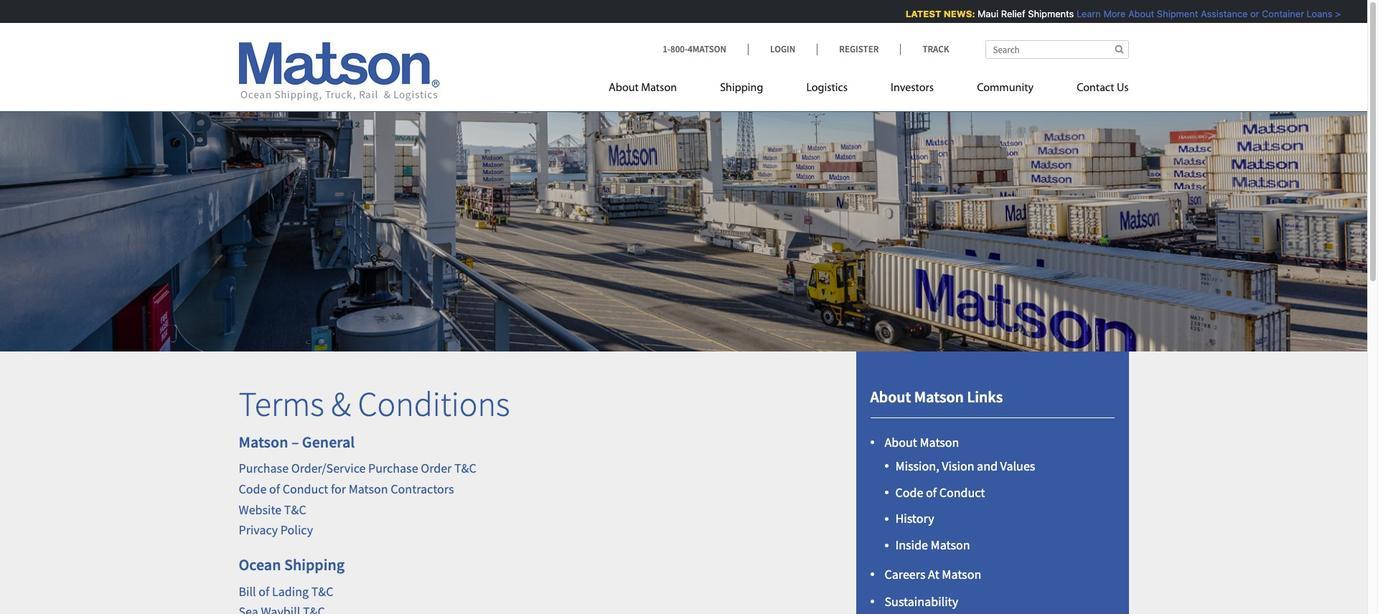 Task type: describe. For each thing, give the bounding box(es) containing it.
inside matson
[[896, 537, 970, 554]]

of inside purchase order/service purchase order t&c code of conduct for matson contractors website t&c privacy policy
[[269, 481, 280, 497]]

us
[[1117, 83, 1129, 94]]

conduct inside about matson links section
[[939, 484, 985, 501]]

investors
[[891, 83, 934, 94]]

loans
[[1305, 8, 1331, 19]]

careers
[[885, 567, 926, 583]]

investors link
[[869, 75, 956, 105]]

–
[[291, 432, 299, 452]]

logistics link
[[785, 75, 869, 105]]

matson right at
[[942, 567, 981, 583]]

2 horizontal spatial t&c
[[454, 460, 477, 477]]

shipping inside top menu "navigation"
[[720, 83, 763, 94]]

mission,
[[896, 458, 939, 474]]

Search search field
[[985, 40, 1129, 59]]

>
[[1333, 8, 1339, 19]]

code of conduct for matson contractors link
[[239, 481, 454, 497]]

terms & conditions
[[239, 383, 510, 426]]

privacy
[[239, 522, 278, 539]]

matson up at
[[931, 537, 970, 554]]

learn
[[1075, 8, 1099, 19]]

inside matson link
[[896, 537, 970, 554]]

contact us link
[[1055, 75, 1129, 105]]

learn more about shipment assistance or container loans > link
[[1075, 8, 1339, 19]]

matson up vision
[[920, 434, 959, 450]]

sustainability link
[[885, 594, 958, 610]]

1 vertical spatial shipping
[[284, 555, 345, 575]]

0 horizontal spatial t&c
[[284, 502, 306, 518]]

matson inside top menu "navigation"
[[641, 83, 677, 94]]

links
[[967, 387, 1003, 407]]

policy
[[281, 522, 313, 539]]

and
[[977, 458, 998, 474]]

lading
[[272, 583, 309, 600]]

track link
[[900, 43, 949, 55]]

website t&c link
[[239, 502, 306, 518]]

1-800-4matson link
[[663, 43, 748, 55]]

shipments
[[1026, 8, 1072, 19]]

about matson inside section
[[885, 434, 959, 450]]

track
[[923, 43, 949, 55]]

purchase order/service purchase order t&c link
[[239, 460, 477, 477]]

inside
[[896, 537, 928, 554]]

register link
[[817, 43, 900, 55]]

contractors
[[391, 481, 454, 497]]

search image
[[1115, 45, 1124, 54]]

matson left links
[[914, 387, 964, 407]]

about matson inside top menu "navigation"
[[609, 83, 677, 94]]

bill
[[239, 583, 256, 600]]

news:
[[942, 8, 974, 19]]

history
[[896, 511, 934, 527]]

4matson
[[688, 43, 726, 55]]

for
[[331, 481, 346, 497]]

at
[[928, 567, 939, 583]]

vision
[[942, 458, 974, 474]]

contact us
[[1077, 83, 1129, 94]]

order/service
[[291, 460, 366, 477]]

login link
[[748, 43, 817, 55]]

1-800-4matson
[[663, 43, 726, 55]]

800-
[[670, 43, 688, 55]]



Task type: vqa. For each thing, say whether or not it's contained in the screenshot.
the bottommost 90
no



Task type: locate. For each thing, give the bounding box(es) containing it.
code inside purchase order/service purchase order t&c code of conduct for matson contractors website t&c privacy policy
[[239, 481, 267, 497]]

code inside about matson links section
[[896, 484, 923, 501]]

matson left –
[[239, 432, 288, 452]]

register
[[839, 43, 879, 55]]

1 horizontal spatial purchase
[[368, 460, 418, 477]]

shipping link
[[699, 75, 785, 105]]

ocean
[[239, 555, 281, 575]]

code up history link
[[896, 484, 923, 501]]

shipping down 4matson at top
[[720, 83, 763, 94]]

0 vertical spatial about matson
[[609, 83, 677, 94]]

0 horizontal spatial shipping
[[284, 555, 345, 575]]

matson
[[641, 83, 677, 94], [914, 387, 964, 407], [239, 432, 288, 452], [920, 434, 959, 450], [349, 481, 388, 497], [931, 537, 970, 554], [942, 567, 981, 583]]

conduct
[[283, 481, 328, 497], [939, 484, 985, 501]]

t&c up policy
[[284, 502, 306, 518]]

community link
[[956, 75, 1055, 105]]

of inside about matson links section
[[926, 484, 937, 501]]

0 horizontal spatial about matson link
[[609, 75, 699, 105]]

0 horizontal spatial code
[[239, 481, 267, 497]]

None search field
[[985, 40, 1129, 59]]

about matson down '1-'
[[609, 83, 677, 94]]

t&c
[[454, 460, 477, 477], [284, 502, 306, 518], [311, 583, 333, 600]]

code up website
[[239, 481, 267, 497]]

or
[[1249, 8, 1258, 19]]

purchase
[[239, 460, 289, 477], [368, 460, 418, 477]]

1 purchase from the left
[[239, 460, 289, 477]]

matson inside purchase order/service purchase order t&c code of conduct for matson contractors website t&c privacy policy
[[349, 481, 388, 497]]

bill of lading t&c link
[[239, 583, 333, 600]]

latest
[[904, 8, 940, 19]]

of for code of conduct
[[926, 484, 937, 501]]

purchase up website
[[239, 460, 289, 477]]

website
[[239, 502, 282, 518]]

conduct inside purchase order/service purchase order t&c code of conduct for matson contractors website t&c privacy policy
[[283, 481, 328, 497]]

1 horizontal spatial code
[[896, 484, 923, 501]]

mission, vision and values
[[896, 458, 1035, 474]]

top menu navigation
[[609, 75, 1129, 105]]

bill of lading t&c
[[239, 583, 333, 600]]

1 horizontal spatial t&c
[[311, 583, 333, 600]]

matson down '1-'
[[641, 83, 677, 94]]

&
[[331, 383, 351, 426]]

of down mission,
[[926, 484, 937, 501]]

community
[[977, 83, 1034, 94]]

0 horizontal spatial purchase
[[239, 460, 289, 477]]

logistics
[[806, 83, 848, 94]]

conduct down order/service
[[283, 481, 328, 497]]

about matson links section
[[838, 352, 1147, 614]]

terms
[[239, 383, 324, 426]]

about
[[1127, 8, 1153, 19], [609, 83, 639, 94], [870, 387, 911, 407], [885, 434, 917, 450]]

about inside top menu "navigation"
[[609, 83, 639, 94]]

matson – general
[[239, 432, 355, 452]]

blue matson logo with ocean, shipping, truck, rail and logistics written beneath it. image
[[239, 42, 440, 101]]

purchase up contractors
[[368, 460, 418, 477]]

careers at matson
[[885, 567, 981, 583]]

privacy policy link
[[239, 522, 313, 539]]

more
[[1102, 8, 1124, 19]]

0 vertical spatial about matson link
[[609, 75, 699, 105]]

general
[[302, 432, 355, 452]]

ocean shipping
[[239, 555, 345, 575]]

values
[[1000, 458, 1035, 474]]

shipping up lading
[[284, 555, 345, 575]]

2 vertical spatial t&c
[[311, 583, 333, 600]]

about matson link
[[609, 75, 699, 105], [885, 434, 959, 450]]

0 horizontal spatial about matson
[[609, 83, 677, 94]]

0 vertical spatial t&c
[[454, 460, 477, 477]]

0 horizontal spatial conduct
[[283, 481, 328, 497]]

maui
[[976, 8, 997, 19]]

careers at matson link
[[885, 567, 981, 583]]

history link
[[896, 511, 934, 527]]

of right bill
[[259, 583, 269, 600]]

conditions
[[358, 383, 510, 426]]

0 vertical spatial shipping
[[720, 83, 763, 94]]

relief
[[999, 8, 1024, 19]]

code of conduct
[[896, 484, 985, 501]]

of for bill of lading t&c
[[259, 583, 269, 600]]

about matson link down '1-'
[[609, 75, 699, 105]]

2 purchase from the left
[[368, 460, 418, 477]]

1 horizontal spatial conduct
[[939, 484, 985, 501]]

assistance
[[1199, 8, 1246, 19]]

1 vertical spatial about matson link
[[885, 434, 959, 450]]

order
[[421, 460, 452, 477]]

about matson link up mission,
[[885, 434, 959, 450]]

about matson links
[[870, 387, 1003, 407]]

shipping
[[720, 83, 763, 94], [284, 555, 345, 575]]

code
[[239, 481, 267, 497], [896, 484, 923, 501]]

container
[[1260, 8, 1303, 19]]

contact
[[1077, 83, 1114, 94]]

1 vertical spatial about matson
[[885, 434, 959, 450]]

conduct down mission, vision and values
[[939, 484, 985, 501]]

1-
[[663, 43, 670, 55]]

purchase order/service purchase order t&c code of conduct for matson contractors website t&c privacy policy
[[239, 460, 477, 539]]

t&c right lading
[[311, 583, 333, 600]]

latest news: maui relief shipments learn more about shipment assistance or container loans >
[[904, 8, 1339, 19]]

matson down purchase order/service purchase order t&c link
[[349, 481, 388, 497]]

t&c right order at the left bottom of the page
[[454, 460, 477, 477]]

1 horizontal spatial about matson
[[885, 434, 959, 450]]

shipment
[[1155, 8, 1197, 19]]

of
[[269, 481, 280, 497], [926, 484, 937, 501], [259, 583, 269, 600]]

cranes load and offload matson containers from the containership at the terminal. image
[[0, 89, 1367, 352]]

mission, vision and values link
[[896, 458, 1035, 474]]

sustainability
[[885, 594, 958, 610]]

of up website t&c "link" on the bottom left
[[269, 481, 280, 497]]

1 vertical spatial t&c
[[284, 502, 306, 518]]

1 horizontal spatial about matson link
[[885, 434, 959, 450]]

about matson up mission,
[[885, 434, 959, 450]]

about matson
[[609, 83, 677, 94], [885, 434, 959, 450]]

1 horizontal spatial shipping
[[720, 83, 763, 94]]

login
[[770, 43, 796, 55]]

code of conduct link
[[896, 484, 985, 501]]



